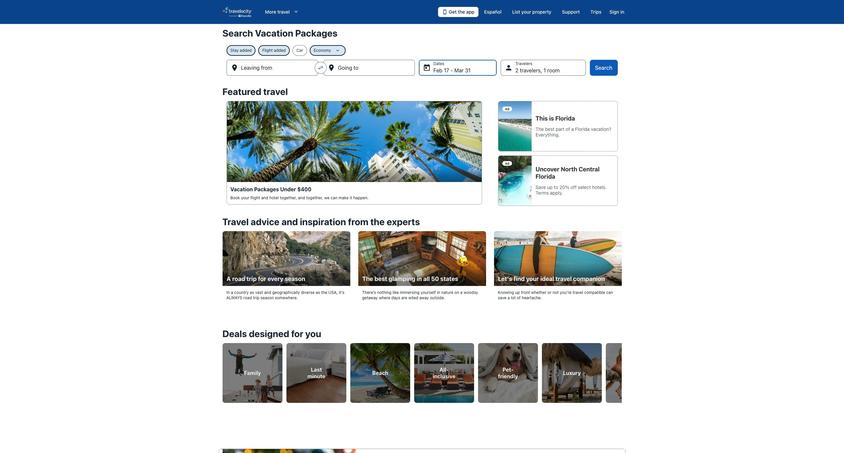 Task type: vqa. For each thing, say whether or not it's contained in the screenshot.
the Featured travel region
yes



Task type: describe. For each thing, give the bounding box(es) containing it.
download the app button image
[[442, 9, 448, 15]]

travelocity logo image
[[222, 7, 252, 17]]

next image
[[618, 368, 626, 376]]

previous image
[[218, 368, 226, 376]]



Task type: locate. For each thing, give the bounding box(es) containing it.
travel advice and inspiration from the experts region
[[218, 213, 626, 313]]

swap origin and destination values image
[[318, 65, 324, 71]]

main content
[[0, 24, 844, 454]]

featured travel region
[[218, 83, 626, 213]]



